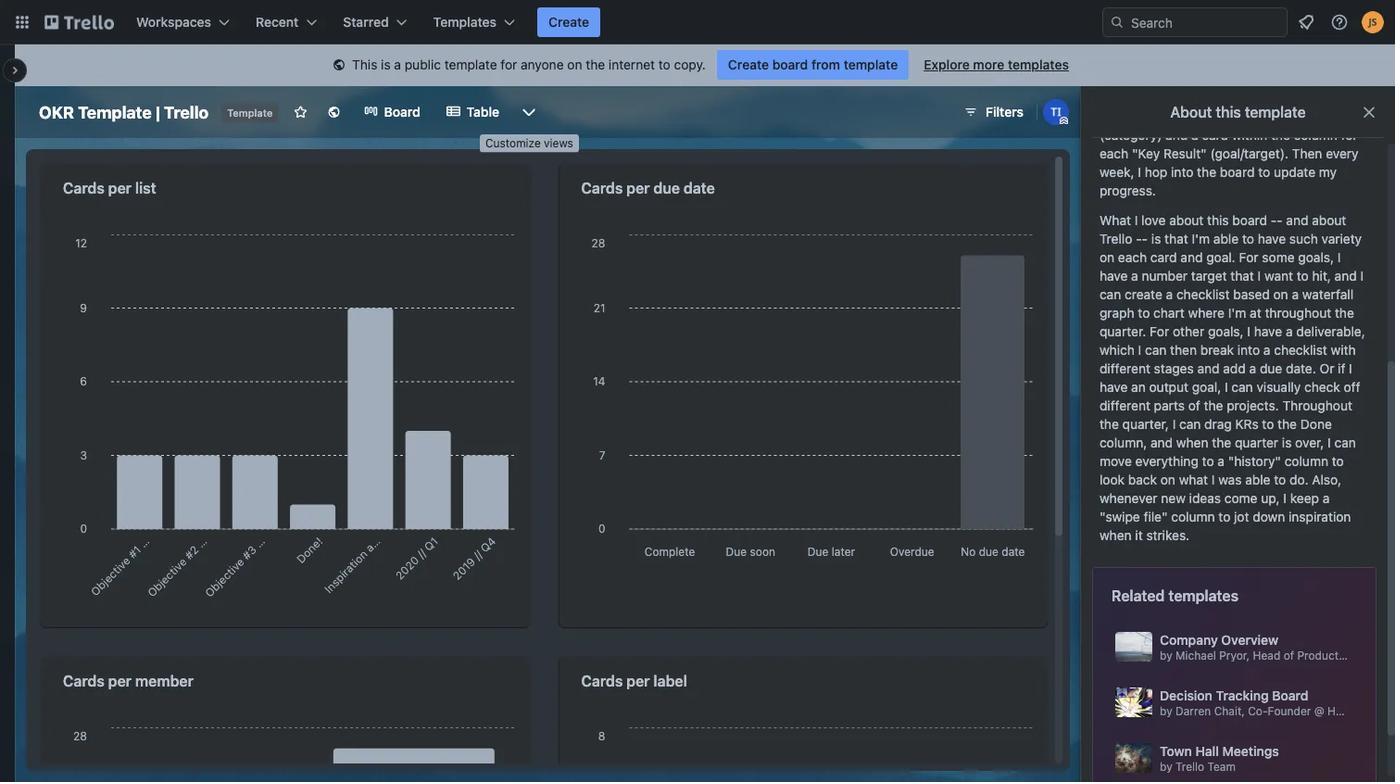 Task type: locate. For each thing, give the bounding box(es) containing it.
for down the solution
[[1199, 109, 1216, 124]]

this
[[352, 57, 378, 72], [1282, 72, 1307, 87]]

based
[[1234, 287, 1270, 302]]

of right head
[[1284, 649, 1295, 662]]

our down 0 notifications icon
[[1304, 35, 1324, 50]]

per left the label in the left bottom of the page
[[627, 672, 650, 690]]

1 horizontal spatial of
[[1284, 649, 1295, 662]]

0 horizontal spatial about
[[1170, 213, 1204, 228]]

template up the within
[[1245, 103, 1306, 121]]

1 horizontal spatial due
[[1260, 361, 1283, 376]]

0 horizontal spatial card
[[1151, 250, 1177, 265]]

on inside when we started using objectives and key results (okrs) for goal-setting at buffer, we were eager to have a way to track our individual progress on our goals and to share our progress with teammates. this trello board is my solution for okr planning. i create a column for each "objective" (category) and a card within the column for each "key result" (goal/target). then every week, i hop into the board to update my progress.
[[1217, 53, 1231, 69]]

2 vertical spatial by
[[1160, 760, 1173, 773]]

1 horizontal spatial into
[[1238, 342, 1260, 358]]

star or unstar board image
[[293, 105, 308, 120]]

per left date
[[627, 179, 650, 197]]

at inside what i love about this board -- and about trello -- is that i'm able to have such variety on each card and goal. for some goals, i have a number target that i want to hit, and i can create a checklist based on a waterfall graph to chart where i'm at throughout the quarter. for other goals, i have a deliverable, which i can then break into a checklist with different stages and add a due date. or if i have an output goal, i can visually check off different parts of the projects. throughout the quarter, i can drag krs to the done column, and when the quarter is over, i can move everything to a "history" column to look back on what i was able to do. also, whenever new ideas come up, i keep a "swipe file" column to jot down inspiration when it strikes.
[[1250, 305, 1262, 321]]

@ inside company overview by michael pryor, head of product @ trello
[[1342, 649, 1353, 662]]

0 vertical spatial templates
[[1008, 57, 1069, 72]]

setting
[[1245, 16, 1286, 32]]

1 vertical spatial goals,
[[1208, 324, 1244, 339]]

checklist up "date."
[[1274, 342, 1328, 358]]

and
[[1308, 0, 1330, 13], [1294, 53, 1316, 69], [1166, 127, 1188, 143], [1287, 213, 1309, 228], [1181, 250, 1203, 265], [1335, 268, 1357, 284], [1198, 361, 1220, 376], [1151, 435, 1173, 450]]

1 vertical spatial create
[[728, 57, 769, 72]]

views
[[544, 137, 573, 150]]

filters button
[[958, 97, 1030, 127]]

i down based
[[1248, 324, 1251, 339]]

to left do.
[[1274, 472, 1286, 487]]

trello inside what i love about this board -- and about trello -- is that i'm able to have such variety on each card and goal. for some goals, i have a number target that i want to hit, and i can create a checklist based on a waterfall graph to chart where i'm at throughout the quarter. for other goals, i have a deliverable, which i can then break into a checklist with different stages and add a due date. or if i have an output goal, i can visually check off different parts of the projects. throughout the quarter, i can drag krs to the done column, and when the quarter is over, i can move everything to a "history" column to look back on what i was able to do. also, whenever new ideas come up, i keep a "swipe file" column to jot down inspiration when it strikes.
[[1100, 231, 1133, 247]]

can down parts
[[1180, 417, 1201, 432]]

the up deliverable, at the right top of page
[[1335, 305, 1355, 321]]

some
[[1263, 250, 1295, 265]]

okr down teammates.
[[1244, 90, 1270, 106]]

trello inspiration (inspiringtaco) image
[[1043, 99, 1069, 125]]

primary element
[[0, 0, 1396, 44]]

track
[[1270, 35, 1301, 50]]

each up the within
[[1219, 109, 1248, 124]]

1 vertical spatial my
[[1319, 164, 1337, 180]]

1 vertical spatial of
[[1284, 649, 1295, 662]]

back to home image
[[44, 7, 114, 37]]

2 horizontal spatial our
[[1304, 35, 1324, 50]]

filters
[[986, 104, 1024, 120]]

break
[[1201, 342, 1234, 358]]

board inside decision tracking board by darren chait, co-founder @ hugo
[[1273, 688, 1309, 703]]

checklist up where
[[1177, 287, 1230, 302]]

can right over,
[[1335, 435, 1357, 450]]

0 horizontal spatial board
[[384, 104, 420, 120]]

0 horizontal spatial of
[[1189, 398, 1201, 413]]

card
[[1202, 127, 1229, 143], [1151, 250, 1177, 265]]

okr down back to home image
[[39, 102, 74, 122]]

0 horizontal spatial checklist
[[1177, 287, 1230, 302]]

result"
[[1164, 146, 1207, 161]]

pryor,
[[1220, 649, 1250, 662]]

by down company
[[1160, 649, 1173, 662]]

1 horizontal spatial template
[[227, 107, 273, 119]]

3 by from the top
[[1160, 760, 1173, 773]]

create inside what i love about this board -- and about trello -- is that i'm able to have such variety on each card and goal. for some goals, i have a number target that i want to hit, and i can create a checklist based on a waterfall graph to chart where i'm at throughout the quarter. for other goals, i have a deliverable, which i can then break into a checklist with different stages and add a due date. or if i have an output goal, i can visually check off different parts of the projects. throughout the quarter, i can drag krs to the done column, and when the quarter is over, i can move everything to a "history" column to look back on what i was able to do. also, whenever new ideas come up, i keep a "swipe file" column to jot down inspiration when it strikes.
[[1125, 287, 1163, 302]]

a down the throughout
[[1286, 324, 1293, 339]]

was
[[1219, 472, 1242, 487]]

1 vertical spatial into
[[1238, 342, 1260, 358]]

1 horizontal spatial that
[[1231, 268, 1255, 284]]

template down templates dropdown button
[[445, 57, 497, 72]]

checklist
[[1177, 287, 1230, 302], [1274, 342, 1328, 358]]

do.
[[1290, 472, 1309, 487]]

1 horizontal spatial we
[[1348, 16, 1365, 32]]

0 horizontal spatial when
[[1100, 528, 1132, 543]]

card inside when we started using objectives and key results (okrs) for goal-setting at buffer, we were eager to have a way to track our individual progress on our goals and to share our progress with teammates. this trello board is my solution for okr planning. i create a column for each "objective" (category) and a card within the column for each "key result" (goal/target). then every week, i hop into the board to update my progress.
[[1202, 127, 1229, 143]]

internet
[[609, 57, 655, 72]]

1 vertical spatial each
[[1100, 146, 1129, 161]]

per for member
[[108, 672, 132, 690]]

0 vertical spatial into
[[1171, 164, 1194, 180]]

column down ideas
[[1172, 509, 1215, 525]]

template
[[78, 102, 152, 122], [227, 107, 273, 119]]

copy.
[[674, 57, 706, 72]]

0 horizontal spatial @
[[1315, 704, 1325, 717]]

0 vertical spatial card
[[1202, 127, 1229, 143]]

i right the which on the right of page
[[1139, 342, 1142, 358]]

on down way
[[1217, 53, 1231, 69]]

1 different from the top
[[1100, 361, 1151, 376]]

1 vertical spatial board
[[1273, 688, 1309, 703]]

this up 'planning.'
[[1282, 72, 1307, 87]]

1 vertical spatial at
[[1250, 305, 1262, 321]]

1 horizontal spatial our
[[1235, 53, 1255, 69]]

buffer,
[[1305, 16, 1345, 32]]

0 vertical spatial by
[[1160, 649, 1173, 662]]

i down 'variety'
[[1338, 250, 1341, 265]]

i right 'planning.'
[[1332, 90, 1336, 106]]

that down love
[[1165, 231, 1189, 247]]

1 vertical spatial checklist
[[1274, 342, 1328, 358]]

cards for cards per list
[[63, 179, 105, 197]]

2 horizontal spatial template
[[1245, 103, 1306, 121]]

1 horizontal spatial create
[[728, 57, 769, 72]]

0 vertical spatial at
[[1290, 16, 1302, 32]]

2 vertical spatial each
[[1118, 250, 1147, 265]]

strikes.
[[1147, 528, 1190, 543]]

1 vertical spatial i'm
[[1229, 305, 1247, 321]]

with up if at top right
[[1331, 342, 1356, 358]]

by down decision
[[1160, 704, 1173, 717]]

create inside button
[[549, 14, 590, 30]]

goals, up hit,
[[1299, 250, 1334, 265]]

trello right product
[[1356, 649, 1385, 662]]

team
[[1208, 760, 1236, 773]]

templates right more
[[1008, 57, 1069, 72]]

create up (category)
[[1100, 109, 1138, 124]]

keep
[[1291, 491, 1320, 506]]

to down (okrs)
[[1170, 35, 1182, 50]]

0 vertical spatial with
[[1180, 72, 1205, 87]]

1 horizontal spatial card
[[1202, 127, 1229, 143]]

1 horizontal spatial @
[[1342, 649, 1353, 662]]

1 horizontal spatial about
[[1312, 213, 1347, 228]]

1 horizontal spatial board
[[1273, 688, 1309, 703]]

0 horizontal spatial create
[[549, 14, 590, 30]]

search image
[[1110, 15, 1125, 30]]

0 horizontal spatial for
[[1150, 324, 1170, 339]]

each up week,
[[1100, 146, 1129, 161]]

cards
[[63, 179, 105, 197], [582, 179, 623, 197], [63, 672, 105, 690], [582, 672, 623, 690]]

0 horizontal spatial okr
[[39, 102, 74, 122]]

have
[[1185, 35, 1214, 50], [1258, 231, 1286, 247], [1100, 268, 1128, 284], [1255, 324, 1283, 339], [1100, 379, 1128, 395]]

list
[[135, 179, 156, 197]]

0 horizontal spatial that
[[1165, 231, 1189, 247]]

0 notifications image
[[1296, 11, 1318, 33]]

0 horizontal spatial due
[[654, 179, 680, 197]]

2 by from the top
[[1160, 704, 1173, 717]]

1 horizontal spatial able
[[1246, 472, 1271, 487]]

quarter.
[[1100, 324, 1147, 339]]

related templates
[[1112, 587, 1239, 605]]

objectives
[[1241, 0, 1304, 13]]

column,
[[1100, 435, 1148, 450]]

0 vertical spatial create
[[1100, 109, 1138, 124]]

by for decision tracking board
[[1160, 704, 1173, 717]]

1 vertical spatial different
[[1100, 398, 1151, 413]]

0 horizontal spatial into
[[1171, 164, 1194, 180]]

template
[[445, 57, 497, 72], [844, 57, 898, 72], [1245, 103, 1306, 121]]

0 vertical spatial i'm
[[1192, 231, 1210, 247]]

0 vertical spatial different
[[1100, 361, 1151, 376]]

graph
[[1100, 305, 1135, 321]]

0 horizontal spatial with
[[1180, 72, 1205, 87]]

the down drag on the right of page
[[1212, 435, 1232, 450]]

cards per list
[[63, 179, 156, 197]]

by inside town hall meetings by trello team
[[1160, 760, 1173, 773]]

sm image
[[330, 57, 349, 75]]

1 horizontal spatial okr
[[1244, 90, 1270, 106]]

into inside when we started using objectives and key results (okrs) for goal-setting at buffer, we were eager to have a way to track our individual progress on our goals and to share our progress with teammates. this trello board is my solution for okr planning. i create a column for each "objective" (category) and a card within the column for each "key result" (goal/target). then every week, i hop into the board to update my progress.
[[1171, 164, 1194, 180]]

when we started using objectives and key results (okrs) for goal-setting at buffer, we were eager to have a way to track our individual progress on our goals and to share our progress with teammates. this trello board is my solution for okr planning. i create a column for each "objective" (category) and a card within the column for each "key result" (goal/target). then every week, i hop into the board to update my progress.
[[1100, 0, 1368, 198]]

1 horizontal spatial this
[[1282, 72, 1307, 87]]

0 vertical spatial my
[[1152, 90, 1169, 106]]

number
[[1142, 268, 1188, 284]]

explore more templates
[[924, 57, 1069, 72]]

1 about from the left
[[1170, 213, 1204, 228]]

0 horizontal spatial at
[[1250, 305, 1262, 321]]

town hall meetings by trello team
[[1160, 744, 1280, 773]]

per left member on the bottom of page
[[108, 672, 132, 690]]

0 horizontal spatial template
[[445, 57, 497, 72]]

more
[[973, 57, 1005, 72]]

board up some
[[1233, 213, 1268, 228]]

1 vertical spatial this
[[1208, 213, 1229, 228]]

and down track
[[1294, 53, 1316, 69]]

template left star or unstar board image
[[227, 107, 273, 119]]

and up target on the right of the page
[[1181, 250, 1203, 265]]

trello down share
[[1311, 72, 1343, 87]]

1 horizontal spatial checklist
[[1274, 342, 1328, 358]]

when up "everything"
[[1177, 435, 1209, 450]]

decision tracking board by darren chait, co-founder @ hugo
[[1160, 688, 1356, 717]]

@ right product
[[1342, 649, 1353, 662]]

this inside what i love about this board -- and about trello -- is that i'm able to have such variety on each card and goal. for some goals, i have a number target that i want to hit, and i can create a checklist based on a waterfall graph to chart where i'm at throughout the quarter. for other goals, i have a deliverable, which i can then break into a checklist with different stages and add a due date. or if i have an output goal, i can visually check off different parts of the projects. throughout the quarter, i can drag krs to the done column, and when the quarter is over, i can move everything to a "history" column to look back on what i was able to do. also, whenever new ideas come up, i keep a "swipe file" column to jot down inspiration when it strikes.
[[1208, 213, 1229, 228]]

our
[[1304, 35, 1324, 50], [1235, 53, 1255, 69], [1100, 72, 1120, 87]]

and up "everything"
[[1151, 435, 1173, 450]]

i
[[1332, 90, 1336, 106], [1138, 164, 1142, 180], [1135, 213, 1138, 228], [1338, 250, 1341, 265], [1258, 268, 1261, 284], [1361, 268, 1364, 284], [1248, 324, 1251, 339], [1139, 342, 1142, 358], [1349, 361, 1353, 376], [1225, 379, 1228, 395], [1173, 417, 1176, 432], [1328, 435, 1331, 450], [1212, 472, 1215, 487], [1284, 491, 1287, 506]]

an
[[1132, 379, 1146, 395]]

template right from
[[844, 57, 898, 72]]

public image
[[327, 105, 341, 120]]

for down the chart
[[1150, 324, 1170, 339]]

0 vertical spatial for
[[1239, 250, 1259, 265]]

okr
[[1244, 90, 1270, 106], [39, 102, 74, 122]]

1 horizontal spatial goals,
[[1299, 250, 1334, 265]]

within
[[1232, 127, 1268, 143]]

variety
[[1322, 231, 1362, 247]]

board inside what i love about this board -- and about trello -- is that i'm able to have such variety on each card and goal. for some goals, i have a number target that i want to hit, and i can create a checklist based on a waterfall graph to chart where i'm at throughout the quarter. for other goals, i have a deliverable, which i can then break into a checklist with different stages and add a due date. or if i have an output goal, i can visually check off different parts of the projects. throughout the quarter, i can drag krs to the done column, and when the quarter is over, i can move everything to a "history" column to look back on what i was able to do. also, whenever new ideas come up, i keep a "swipe file" column to jot down inspiration when it strikes.
[[1233, 213, 1268, 228]]

when down "swipe
[[1100, 528, 1132, 543]]

move
[[1100, 454, 1132, 469]]

0 vertical spatial this
[[1216, 103, 1242, 121]]

up,
[[1262, 491, 1280, 506]]

0 vertical spatial able
[[1214, 231, 1239, 247]]

then
[[1171, 342, 1197, 358]]

1 vertical spatial card
[[1151, 250, 1177, 265]]

town
[[1160, 744, 1193, 759]]

trello down what
[[1100, 231, 1133, 247]]

2 vertical spatial our
[[1100, 72, 1120, 87]]

that
[[1165, 231, 1189, 247], [1231, 268, 1255, 284]]

able
[[1214, 231, 1239, 247], [1246, 472, 1271, 487]]

output
[[1150, 379, 1189, 395]]

card down about this template
[[1202, 127, 1229, 143]]

goal-
[[1214, 16, 1245, 32]]

1 vertical spatial @
[[1315, 704, 1325, 717]]

goals
[[1258, 53, 1290, 69]]

at down based
[[1250, 305, 1262, 321]]

1 vertical spatial by
[[1160, 704, 1173, 717]]

we up (okrs)
[[1138, 0, 1155, 13]]

1 vertical spatial for
[[1150, 324, 1170, 339]]

create for create board from template
[[728, 57, 769, 72]]

ideas
[[1190, 491, 1221, 506]]

0 vertical spatial when
[[1177, 435, 1209, 450]]

due left date
[[654, 179, 680, 197]]

1 horizontal spatial at
[[1290, 16, 1302, 32]]

my
[[1152, 90, 1169, 106], [1319, 164, 1337, 180]]

this up goal.
[[1208, 213, 1229, 228]]

able up goal.
[[1214, 231, 1239, 247]]

1 vertical spatial when
[[1100, 528, 1132, 543]]

about
[[1171, 103, 1212, 121]]

per for list
[[108, 179, 132, 197]]

board up founder
[[1273, 688, 1309, 703]]

my left 'about'
[[1152, 90, 1169, 106]]

1 by from the top
[[1160, 649, 1173, 662]]

a left number
[[1132, 268, 1139, 284]]

2 different from the top
[[1100, 398, 1151, 413]]

target
[[1192, 268, 1227, 284]]

progress down individual
[[1123, 72, 1176, 87]]

table
[[467, 104, 500, 120]]

to down (goal/target). on the right
[[1259, 164, 1271, 180]]

1 horizontal spatial templates
[[1169, 587, 1239, 605]]

board inside create board from template link
[[773, 57, 808, 72]]

were
[[1100, 35, 1129, 50]]

this
[[1216, 103, 1242, 121], [1208, 213, 1229, 228]]

throughout
[[1283, 398, 1353, 413]]

by inside decision tracking board by darren chait, co-founder @ hugo
[[1160, 704, 1173, 717]]

0 vertical spatial create
[[549, 14, 590, 30]]

0 vertical spatial board
[[384, 104, 420, 120]]

co-
[[1248, 704, 1268, 717]]

of down goal,
[[1189, 398, 1201, 413]]

on
[[1217, 53, 1231, 69], [567, 57, 582, 72], [1100, 250, 1115, 265], [1274, 287, 1289, 302], [1161, 472, 1176, 487]]

trello right |
[[164, 102, 209, 122]]

@ left hugo
[[1315, 704, 1325, 717]]

jot
[[1234, 509, 1250, 525]]

0 vertical spatial of
[[1189, 398, 1201, 413]]

@ inside decision tracking board by darren chait, co-founder @ hugo
[[1315, 704, 1325, 717]]

1 vertical spatial with
[[1331, 342, 1356, 358]]

different
[[1100, 361, 1151, 376], [1100, 398, 1151, 413]]

1 horizontal spatial my
[[1319, 164, 1337, 180]]

1 vertical spatial due
[[1260, 361, 1283, 376]]

create button
[[538, 7, 601, 37]]

share
[[1335, 53, 1368, 69]]

my down every
[[1319, 164, 1337, 180]]

company
[[1160, 632, 1218, 648]]

cards for cards per label
[[582, 672, 623, 690]]

come
[[1225, 491, 1258, 506]]

board
[[773, 57, 808, 72], [1100, 90, 1135, 106], [1220, 164, 1255, 180], [1233, 213, 1268, 228]]

0 vertical spatial goals,
[[1299, 250, 1334, 265]]

product
[[1298, 649, 1339, 662]]

per left list
[[108, 179, 132, 197]]

look
[[1100, 472, 1125, 487]]

customize views
[[486, 137, 573, 150]]

to
[[1170, 35, 1182, 50], [1255, 35, 1267, 50], [1320, 53, 1332, 69], [659, 57, 671, 72], [1259, 164, 1271, 180], [1243, 231, 1255, 247], [1297, 268, 1309, 284], [1138, 305, 1150, 321], [1263, 417, 1275, 432], [1203, 454, 1215, 469], [1332, 454, 1344, 469], [1274, 472, 1286, 487], [1219, 509, 1231, 525]]

is left over,
[[1282, 435, 1292, 450]]

i right hit,
[[1361, 268, 1364, 284]]

board down (goal/target). on the right
[[1220, 164, 1255, 180]]

we down key
[[1348, 16, 1365, 32]]

this inside when we started using objectives and key results (okrs) for goal-setting at buffer, we were eager to have a way to track our individual progress on our goals and to share our progress with teammates. this trello board is my solution for okr planning. i create a column for each "objective" (category) and a card within the column for each "key result" (goal/target). then every week, i hop into the board to update my progress.
[[1282, 72, 1307, 87]]



Task type: vqa. For each thing, say whether or not it's contained in the screenshot.
a
yes



Task type: describe. For each thing, give the bounding box(es) containing it.
from
[[812, 57, 841, 72]]

to up what on the bottom
[[1203, 454, 1215, 469]]

cards per member
[[63, 672, 194, 690]]

board down individual
[[1100, 90, 1135, 106]]

to left share
[[1320, 53, 1332, 69]]

teammates.
[[1208, 72, 1278, 87]]

and right hit,
[[1335, 268, 1357, 284]]

eager
[[1132, 35, 1166, 50]]

each inside what i love about this board -- and about trello -- is that i'm able to have such variety on each card and goal. for some goals, i have a number target that i want to hit, and i can create a checklist based on a waterfall graph to chart where i'm at throughout the quarter. for other goals, i have a deliverable, which i can then break into a checklist with different stages and add a due date. or if i have an output goal, i can visually check off different parts of the projects. throughout the quarter, i can drag krs to the done column, and when the quarter is over, i can move everything to a "history" column to look back on what i was able to do. also, whenever new ideas come up, i keep a "swipe file" column to jot down inspiration when it strikes.
[[1118, 250, 1147, 265]]

a up was
[[1218, 454, 1225, 469]]

where
[[1189, 305, 1225, 321]]

a up the chart
[[1166, 287, 1173, 302]]

with inside when we started using objectives and key results (okrs) for goal-setting at buffer, we were eager to have a way to track our individual progress on our goals and to share our progress with teammates. this trello board is my solution for okr planning. i create a column for each "objective" (category) and a card within the column for each "key result" (goal/target). then every week, i hop into the board to update my progress.
[[1180, 72, 1205, 87]]

|
[[156, 102, 160, 122]]

i right up,
[[1284, 491, 1287, 506]]

card inside what i love about this board -- and about trello -- is that i'm able to have such variety on each card and goal. for some goals, i have a number target that i want to hit, and i can create a checklist based on a waterfall graph to chart where i'm at throughout the quarter. for other goals, i have a deliverable, which i can then break into a checklist with different stages and add a due date. or if i have an output goal, i can visually check off different parts of the projects. throughout the quarter, i can drag krs to the done column, and when the quarter is over, i can move everything to a "history" column to look back on what i was able to do. also, whenever new ideas come up, i keep a "swipe file" column to jot down inspiration when it strikes.
[[1151, 250, 1177, 265]]

a left way
[[1217, 35, 1224, 50]]

workspaces
[[136, 14, 211, 30]]

drag
[[1205, 417, 1232, 432]]

0 horizontal spatial my
[[1152, 90, 1169, 106]]

want
[[1265, 268, 1294, 284]]

1 horizontal spatial template
[[844, 57, 898, 72]]

for down teammates.
[[1224, 90, 1240, 106]]

i right goal,
[[1225, 379, 1228, 395]]

then
[[1293, 146, 1323, 161]]

overview
[[1222, 632, 1279, 648]]

0 horizontal spatial i'm
[[1192, 231, 1210, 247]]

the down result"
[[1197, 164, 1217, 180]]

cards for cards per member
[[63, 672, 105, 690]]

templates button
[[422, 7, 526, 37]]

1 vertical spatial our
[[1235, 53, 1255, 69]]

is down love
[[1152, 231, 1162, 247]]

open information menu image
[[1331, 13, 1349, 32]]

templates
[[433, 14, 497, 30]]

this is a public template for anyone on the internet to copy.
[[352, 57, 706, 72]]

i left was
[[1212, 472, 1215, 487]]

chait,
[[1215, 704, 1245, 717]]

company overview by michael pryor, head of product @ trello
[[1160, 632, 1385, 662]]

cards per label
[[582, 672, 687, 690]]

table link
[[435, 97, 511, 127]]

darren
[[1176, 704, 1211, 717]]

what i love about this board -- and about trello -- is that i'm able to have such variety on each card and goal. for some goals, i have a number target that i want to hit, and i can create a checklist based on a waterfall graph to chart where i'm at throughout the quarter. for other goals, i have a deliverable, which i can then break into a checklist with different stages and add a due date. or if i have an output goal, i can visually check off different parts of the projects. throughout the quarter, i can drag krs to the done column, and when the quarter is over, i can move everything to a "history" column to look back on what i was able to do. also, whenever new ideas come up, i keep a "swipe file" column to jot down inspiration when it strikes.
[[1100, 213, 1366, 543]]

to left hit,
[[1297, 268, 1309, 284]]

label
[[654, 672, 687, 690]]

(category)
[[1100, 127, 1162, 143]]

to left jot
[[1219, 509, 1231, 525]]

for left anyone
[[501, 57, 517, 72]]

workspaces button
[[125, 7, 241, 37]]

trello inside the board name text field
[[164, 102, 209, 122]]

have inside when we started using objectives and key results (okrs) for goal-setting at buffer, we were eager to have a way to track our individual progress on our goals and to share our progress with teammates. this trello board is my solution for okr planning. i create a column for each "objective" (category) and a card within the column for each "key result" (goal/target). then every week, i hop into the board to update my progress.
[[1185, 35, 1214, 50]]

quarter,
[[1123, 417, 1169, 432]]

results
[[1100, 16, 1144, 32]]

okr inside the board name text field
[[39, 102, 74, 122]]

founder
[[1268, 704, 1312, 717]]

"key
[[1132, 146, 1160, 161]]

0 horizontal spatial we
[[1138, 0, 1155, 13]]

column up "then"
[[1294, 127, 1338, 143]]

this member is an admin of this board. image
[[1060, 117, 1068, 125]]

by for town hall meetings
[[1160, 760, 1173, 773]]

0 horizontal spatial templates
[[1008, 57, 1069, 72]]

everything
[[1136, 454, 1199, 469]]

meetings
[[1223, 744, 1280, 759]]

board link
[[353, 97, 432, 127]]

individual
[[1100, 53, 1157, 69]]

of inside company overview by michael pryor, head of product @ trello
[[1284, 649, 1295, 662]]

okr template | trello
[[39, 102, 209, 122]]

on down what
[[1100, 250, 1115, 265]]

customize views tooltip
[[480, 134, 579, 153]]

column down over,
[[1285, 454, 1329, 469]]

create board from template link
[[717, 50, 909, 80]]

krs
[[1236, 417, 1259, 432]]

0 vertical spatial that
[[1165, 231, 1189, 247]]

i left want in the right top of the page
[[1258, 268, 1261, 284]]

1 horizontal spatial for
[[1239, 250, 1259, 265]]

1 vertical spatial templates
[[1169, 587, 1239, 605]]

recent
[[256, 14, 299, 30]]

parts
[[1154, 398, 1185, 413]]

the up drag on the right of page
[[1204, 398, 1224, 413]]

on right anyone
[[567, 57, 582, 72]]

trello inside town hall meetings by trello team
[[1176, 760, 1205, 773]]

0 horizontal spatial our
[[1100, 72, 1120, 87]]

1 vertical spatial able
[[1246, 472, 1271, 487]]

(goal/target).
[[1211, 146, 1289, 161]]

@ for company overview
[[1342, 649, 1353, 662]]

for up every
[[1342, 127, 1358, 143]]

2 about from the left
[[1312, 213, 1347, 228]]

have up graph
[[1100, 268, 1128, 284]]

using
[[1205, 0, 1237, 13]]

have left an
[[1100, 379, 1128, 395]]

a right the add
[[1250, 361, 1257, 376]]

off
[[1344, 379, 1361, 395]]

0 horizontal spatial goals,
[[1208, 324, 1244, 339]]

column down the solution
[[1152, 109, 1196, 124]]

anyone
[[521, 57, 564, 72]]

template inside the board name text field
[[78, 102, 152, 122]]

by inside company overview by michael pryor, head of product @ trello
[[1160, 649, 1173, 662]]

is inside when we started using objectives and key results (okrs) for goal-setting at buffer, we were eager to have a way to track our individual progress on our goals and to share our progress with teammates. this trello board is my solution for okr planning. i create a column for each "objective" (category) and a card within the column for each "key result" (goal/target). then every week, i hop into the board to update my progress.
[[1138, 90, 1148, 106]]

if
[[1338, 361, 1346, 376]]

progress.
[[1100, 183, 1156, 198]]

update
[[1274, 164, 1316, 180]]

quarter
[[1235, 435, 1279, 450]]

to left the chart
[[1138, 305, 1150, 321]]

0 horizontal spatial this
[[352, 57, 378, 72]]

what
[[1179, 472, 1208, 487]]

file"
[[1144, 509, 1168, 525]]

about this template
[[1171, 103, 1306, 121]]

due inside what i love about this board -- and about trello -- is that i'm able to have such variety on each card and goal. for some goals, i have a number target that i want to hit, and i can create a checklist based on a waterfall graph to chart where i'm at throughout the quarter. for other goals, i have a deliverable, which i can then break into a checklist with different stages and add a due date. or if i have an output goal, i can visually check off different parts of the projects. throughout the quarter, i can drag krs to the done column, and when the quarter is over, i can move everything to a "history" column to look back on what i was able to do. also, whenever new ideas come up, i keep a "swipe file" column to jot down inspiration when it strikes.
[[1260, 361, 1283, 376]]

hop
[[1145, 164, 1168, 180]]

0 vertical spatial due
[[654, 179, 680, 197]]

1 vertical spatial we
[[1348, 16, 1365, 32]]

every
[[1326, 146, 1359, 161]]

1 horizontal spatial i'm
[[1229, 305, 1247, 321]]

to right krs
[[1263, 417, 1275, 432]]

and up such
[[1287, 213, 1309, 228]]

such
[[1290, 231, 1319, 247]]

trello inside company overview by michael pryor, head of product @ trello
[[1356, 649, 1385, 662]]

a left public
[[394, 57, 401, 72]]

0 vertical spatial checklist
[[1177, 287, 1230, 302]]

the left internet
[[586, 57, 605, 72]]

Board name text field
[[30, 97, 218, 127]]

can up graph
[[1100, 287, 1122, 302]]

per for due
[[627, 179, 650, 197]]

create board from template
[[728, 57, 898, 72]]

on down "everything"
[[1161, 472, 1176, 487]]

or
[[1320, 361, 1335, 376]]

the down "objective"
[[1271, 127, 1291, 143]]

okr inside when we started using objectives and key results (okrs) for goal-setting at buffer, we were eager to have a way to track our individual progress on our goals and to share our progress with teammates. this trello board is my solution for okr planning. i create a column for each "objective" (category) and a card within the column for each "key result" (goal/target). then every week, i hop into the board to update my progress.
[[1244, 90, 1270, 106]]

cards for cards per due date
[[582, 179, 623, 197]]

john smith (johnsmith38824343) image
[[1362, 11, 1384, 33]]

down
[[1253, 509, 1286, 525]]

done
[[1301, 417, 1332, 432]]

deliverable,
[[1297, 324, 1366, 339]]

recent button
[[245, 7, 328, 37]]

for down using
[[1194, 16, 1210, 32]]

at inside when we started using objectives and key results (okrs) for goal-setting at buffer, we were eager to have a way to track our individual progress on our goals and to share our progress with teammates. this trello board is my solution for okr planning. i create a column for each "objective" (category) and a card within the column for each "key result" (goal/target). then every week, i hop into the board to update my progress.
[[1290, 16, 1302, 32]]

started
[[1159, 0, 1201, 13]]

hugo
[[1328, 704, 1356, 717]]

to left copy.
[[659, 57, 671, 72]]

chart
[[1154, 305, 1185, 321]]

a up (category)
[[1141, 109, 1148, 124]]

Search field
[[1125, 8, 1287, 36]]

customize views image
[[520, 103, 539, 121]]

stages
[[1154, 361, 1194, 376]]

@ for decision tracking board
[[1315, 704, 1325, 717]]

and up buffer,
[[1308, 0, 1330, 13]]

a up the throughout
[[1292, 287, 1299, 302]]

can down the add
[[1232, 379, 1254, 395]]

to up also,
[[1332, 454, 1344, 469]]

have up some
[[1258, 231, 1286, 247]]

the up column,
[[1100, 417, 1119, 432]]

0 horizontal spatial able
[[1214, 231, 1239, 247]]

with inside what i love about this board -- and about trello -- is that i'm able to have such variety on each card and goal. for some goals, i have a number target that i want to hit, and i can create a checklist based on a waterfall graph to chart where i'm at throughout the quarter. for other goals, i have a deliverable, which i can then break into a checklist with different stages and add a due date. or if i have an output goal, i can visually check off different parts of the projects. throughout the quarter, i can drag krs to the done column, and when the quarter is over, i can move everything to a "history" column to look back on what i was able to do. also, whenever new ideas come up, i keep a "swipe file" column to jot down inspiration when it strikes.
[[1331, 342, 1356, 358]]

0 vertical spatial each
[[1219, 109, 1248, 124]]

have down the throughout
[[1255, 324, 1283, 339]]

it
[[1136, 528, 1143, 543]]

week,
[[1100, 164, 1135, 180]]

of inside what i love about this board -- and about trello -- is that i'm able to have such variety on each card and goal. for some goals, i have a number target that i want to hit, and i can create a checklist based on a waterfall graph to chart where i'm at throughout the quarter. for other goals, i have a deliverable, which i can then break into a checklist with different stages and add a due date. or if i have an output goal, i can visually check off different parts of the projects. throughout the quarter, i can drag krs to the done column, and when the quarter is over, i can move everything to a "history" column to look back on what i was able to do. also, whenever new ideas come up, i keep a "swipe file" column to jot down inspiration when it strikes.
[[1189, 398, 1201, 413]]

a down also,
[[1323, 491, 1330, 506]]

a up 'visually'
[[1264, 342, 1271, 358]]

the left the done
[[1278, 417, 1297, 432]]

to down setting
[[1255, 35, 1267, 50]]

i right over,
[[1328, 435, 1331, 450]]

waterfall
[[1303, 287, 1354, 302]]

1 vertical spatial progress
[[1123, 72, 1176, 87]]

goal,
[[1192, 379, 1222, 395]]

i right if at top right
[[1349, 361, 1353, 376]]

starred
[[343, 14, 389, 30]]

into inside what i love about this board -- and about trello -- is that i'm able to have such variety on each card and goal. for some goals, i have a number target that i want to hit, and i can create a checklist based on a waterfall graph to chart where i'm at throughout the quarter. for other goals, i have a deliverable, which i can then break into a checklist with different stages and add a due date. or if i have an output goal, i can visually check off different parts of the projects. throughout the quarter, i can drag krs to the done column, and when the quarter is over, i can move everything to a "history" column to look back on what i was able to do. also, whenever new ideas come up, i keep a "swipe file" column to jot down inspiration when it strikes.
[[1238, 342, 1260, 358]]

member
[[135, 672, 194, 690]]

and up goal,
[[1198, 361, 1220, 376]]

create inside when we started using objectives and key results (okrs) for goal-setting at buffer, we were eager to have a way to track our individual progress on our goals and to share our progress with teammates. this trello board is my solution for okr planning. i create a column for each "objective" (category) and a card within the column for each "key result" (goal/target). then every week, i hop into the board to update my progress.
[[1100, 109, 1138, 124]]

on down want in the right top of the page
[[1274, 287, 1289, 302]]

i down parts
[[1173, 417, 1176, 432]]

goal.
[[1207, 250, 1236, 265]]

starred button
[[332, 7, 419, 37]]

a up result"
[[1192, 127, 1199, 143]]

i left hop
[[1138, 164, 1142, 180]]

0 vertical spatial progress
[[1160, 53, 1213, 69]]

public
[[405, 57, 441, 72]]

"swipe
[[1100, 509, 1141, 525]]

0 vertical spatial our
[[1304, 35, 1324, 50]]

i left love
[[1135, 213, 1138, 228]]

is left public
[[381, 57, 391, 72]]

create for create
[[549, 14, 590, 30]]

"history"
[[1229, 454, 1282, 469]]

trello inside when we started using objectives and key results (okrs) for goal-setting at buffer, we were eager to have a way to track our individual progress on our goals and to share our progress with teammates. this trello board is my solution for okr planning. i create a column for each "objective" (category) and a card within the column for each "key result" (goal/target). then every week, i hop into the board to update my progress.
[[1311, 72, 1343, 87]]

to left such
[[1243, 231, 1255, 247]]

and up result"
[[1166, 127, 1188, 143]]

1 vertical spatial that
[[1231, 268, 1255, 284]]

solution
[[1173, 90, 1220, 106]]

per for label
[[627, 672, 650, 690]]

visually
[[1257, 379, 1301, 395]]

hall
[[1196, 744, 1219, 759]]

can up stages
[[1145, 342, 1167, 358]]



